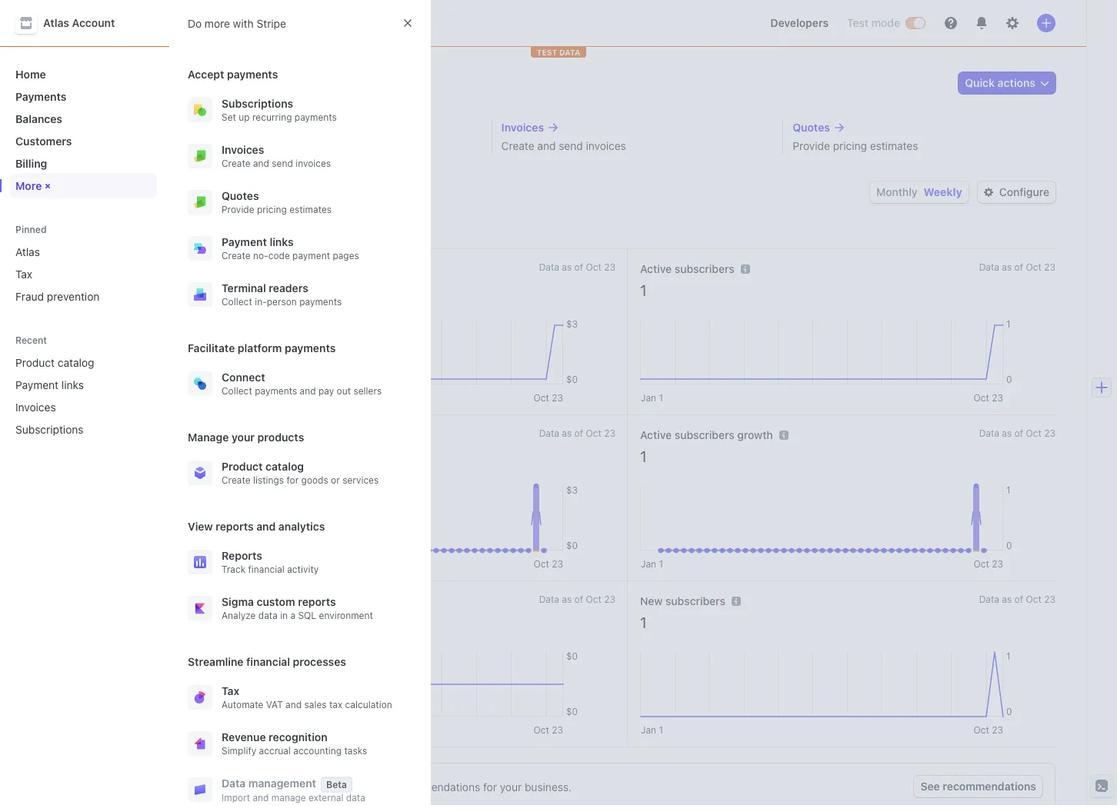 Task type: vqa. For each thing, say whether or not it's contained in the screenshot.
Settings IMAGE
no



Task type: describe. For each thing, give the bounding box(es) containing it.
streamline financial processes
[[188, 656, 346, 669]]

0 vertical spatial invoices
[[502, 121, 544, 134]]

connect collect payments and pay out sellers
[[222, 371, 382, 397]]

pinned element
[[9, 239, 157, 309]]

beta
[[326, 780, 347, 791]]

data
[[560, 48, 581, 57]]

payments inside "connect collect payments and pay out sellers"
[[255, 386, 297, 397]]

payments link
[[9, 84, 157, 109]]

1 horizontal spatial provide
[[793, 139, 831, 152]]

mrr growth
[[200, 429, 262, 442]]

volume
[[221, 595, 258, 608]]

or
[[331, 475, 340, 487]]

catalog for product catalog
[[58, 356, 94, 370]]

send inside invoices create and send invoices
[[272, 158, 293, 169]]

and inside invoices create and send invoices
[[253, 158, 269, 169]]

terminal readers collect in-person payments
[[222, 282, 342, 308]]

oct for new subscribers
[[1026, 594, 1042, 606]]

vat
[[266, 700, 283, 711]]

provide pricing estimates
[[793, 139, 919, 152]]

home
[[15, 68, 46, 81]]

1 for $0.00
[[640, 614, 647, 632]]

invoices inside invoices create and send invoices
[[296, 158, 331, 169]]

recent element
[[0, 350, 169, 443]]

track
[[222, 564, 246, 576]]

2 $3.00 from the top
[[200, 448, 240, 466]]

tax automate vat and sales tax calculation
[[222, 685, 392, 711]]

oct for active subscribers growth
[[1026, 428, 1042, 440]]

links for payment links
[[61, 379, 84, 392]]

set inside the accept payments element
[[222, 112, 236, 123]]

product catalog
[[15, 356, 94, 370]]

as for mrr growth
[[562, 428, 572, 440]]

revenue
[[222, 731, 266, 744]]

payments up quotes provide pricing estimates
[[293, 139, 342, 152]]

create and send invoices
[[502, 139, 627, 152]]

stripe
[[257, 17, 286, 30]]

0 horizontal spatial reports
[[216, 520, 254, 533]]

1 horizontal spatial invoices
[[586, 139, 627, 152]]

1 vertical spatial financial
[[246, 656, 290, 669]]

create inside the payment links create no-code payment pages
[[222, 250, 251, 262]]

23 for active subscribers
[[1045, 262, 1056, 273]]

fraud
[[15, 290, 44, 303]]

quotes for quotes provide pricing estimates
[[222, 189, 259, 202]]

facilitate platform payments
[[188, 342, 336, 355]]

year to date button
[[200, 182, 289, 203]]

payment for payment links
[[15, 379, 59, 392]]

search
[[216, 16, 251, 29]]

with
[[233, 17, 254, 30]]

recurring inside the accept payments element
[[252, 112, 292, 123]]

tax for tax automate vat and sales tax calculation
[[222, 685, 240, 698]]

processes
[[293, 656, 346, 669]]

reports track financial activity
[[222, 550, 319, 576]]

accrual
[[259, 746, 291, 757]]

payments up "connect collect payments and pay out sellers"
[[285, 342, 336, 355]]

net volume
[[200, 595, 258, 608]]

oct for net volume
[[586, 594, 602, 606]]

terminal
[[222, 282, 266, 295]]

customers
[[15, 135, 72, 148]]

do more with stripe
[[188, 17, 286, 30]]

mrr $3.00
[[200, 263, 240, 299]]

2 recommendations from the left
[[391, 781, 481, 794]]

pinned navigation links element
[[9, 223, 157, 309]]

provide inside quotes provide pricing estimates
[[222, 204, 254, 216]]

no-
[[253, 250, 268, 262]]

a
[[291, 610, 296, 622]]

payments right accept
[[227, 68, 278, 81]]

oct for mrr growth
[[586, 428, 602, 440]]

reports inside sigma custom reports analyze data in a sql environment
[[298, 596, 336, 609]]

0 vertical spatial subscribers
[[675, 263, 735, 276]]

calculation
[[345, 700, 392, 711]]

person
[[267, 296, 297, 308]]

revenue recognition simplify accrual accounting tasks
[[222, 731, 367, 757]]

data management
[[222, 778, 316, 791]]

svg image
[[984, 188, 994, 197]]

do
[[188, 17, 202, 30]]

analyze
[[222, 610, 256, 622]]

payments inside terminal readers collect in-person payments
[[300, 296, 342, 308]]

for inside product catalog create listings for goods or services
[[287, 475, 299, 487]]

1 horizontal spatial your
[[500, 781, 522, 794]]

weekly button
[[924, 186, 963, 199]]

close menu image
[[403, 18, 413, 27]]

23 for net volume
[[604, 594, 616, 606]]

+
[[42, 180, 56, 194]]

atlas account button
[[15, 12, 130, 34]]

of for new subscribers
[[1015, 594, 1024, 606]]

monthly button
[[877, 186, 918, 199]]

configure button
[[978, 182, 1056, 203]]

quotes link
[[793, 120, 1056, 135]]

mrr for $3.00
[[200, 263, 224, 276]]

accept
[[188, 68, 224, 81]]

year
[[206, 186, 229, 199]]

of for net volume
[[575, 594, 584, 606]]

subscriptions link inside recent element
[[9, 417, 135, 443]]

monthly
[[877, 186, 918, 199]]

pay
[[319, 386, 334, 397]]

pages
[[333, 250, 359, 262]]

accept payments
[[188, 68, 278, 81]]

more
[[205, 17, 230, 30]]

platform
[[238, 342, 282, 355]]

pricing inside quotes provide pricing estimates
[[257, 204, 287, 216]]

catalog for product catalog create listings for goods or services
[[266, 460, 304, 473]]

sql
[[298, 610, 317, 622]]

1 growth from the left
[[227, 429, 262, 442]]

activity
[[287, 564, 319, 576]]

billing inside billing link
[[15, 157, 47, 170]]

0 vertical spatial view
[[188, 520, 213, 533]]

see recommendations
[[921, 781, 1037, 794]]

facilitate
[[188, 342, 235, 355]]

in-
[[255, 296, 267, 308]]

data for active subscribers growth
[[980, 428, 1000, 440]]

product for product catalog
[[15, 356, 55, 370]]

import
[[222, 793, 250, 805]]

more
[[15, 179, 42, 192]]

import and manage external data
[[222, 793, 366, 805]]

balances link
[[9, 106, 157, 132]]

pinned
[[15, 224, 47, 236]]

notifications image
[[976, 17, 988, 29]]

help
[[258, 781, 279, 794]]

invoices inside recent element
[[15, 401, 56, 414]]

sigma
[[222, 596, 254, 609]]

$0.00
[[200, 614, 240, 632]]

subscribers for $3.00
[[675, 429, 735, 442]]

of for active subscribers
[[1015, 262, 1024, 273]]

invoices inside invoices create and send invoices
[[222, 143, 264, 156]]

1 vertical spatial subscriptions
[[210, 121, 282, 134]]

view reports and analytics
[[188, 520, 325, 533]]

0 vertical spatial estimates
[[871, 139, 919, 152]]



Task type: locate. For each thing, give the bounding box(es) containing it.
links down product catalog link
[[61, 379, 84, 392]]

0 vertical spatial 1
[[640, 282, 647, 299]]

as for active subscribers
[[1003, 262, 1012, 273]]

tax inside tax automate vat and sales tax calculation
[[222, 685, 240, 698]]

estimates
[[871, 139, 919, 152], [290, 204, 332, 216]]

23 for active subscribers growth
[[1045, 428, 1056, 440]]

1 vertical spatial product
[[222, 460, 263, 473]]

data inside streamline financial processes element
[[346, 793, 366, 805]]

payments down connect
[[255, 386, 297, 397]]

0 horizontal spatial growth
[[227, 429, 262, 442]]

0 vertical spatial provide
[[793, 139, 831, 152]]

test mode
[[848, 16, 901, 29]]

sellers
[[354, 386, 382, 397]]

1 vertical spatial provide
[[222, 204, 254, 216]]

2 vertical spatial 1
[[640, 614, 647, 632]]

data for net volume
[[539, 594, 560, 606]]

payment
[[293, 250, 330, 262]]

product for product catalog create listings for goods or services
[[222, 460, 263, 473]]

home link
[[9, 62, 157, 87]]

data for mrr growth
[[539, 428, 560, 440]]

collect down terminal
[[222, 296, 252, 308]]

links for payment links create no-code payment pages
[[270, 236, 294, 249]]

up inside the accept payments element
[[239, 112, 250, 123]]

atlas account
[[43, 16, 115, 29]]

1 horizontal spatial product
[[222, 460, 263, 473]]

subscriptions inside the accept payments element
[[222, 97, 293, 110]]

invoices
[[586, 139, 627, 152], [296, 158, 331, 169]]

catalog inside product catalog create listings for goods or services
[[266, 460, 304, 473]]

1 vertical spatial estimates
[[290, 204, 332, 216]]

2 horizontal spatial invoices
[[502, 121, 544, 134]]

services
[[343, 475, 379, 487]]

view reports and analytics element
[[182, 543, 419, 629]]

atlas inside button
[[43, 16, 69, 29]]

product catalog create listings for goods or services
[[222, 460, 379, 487]]

$3.00 left in-
[[200, 282, 240, 299]]

payment down product catalog
[[15, 379, 59, 392]]

0 vertical spatial tax
[[15, 268, 32, 281]]

0 horizontal spatial provide
[[222, 204, 254, 216]]

recent navigation links element
[[0, 334, 169, 443]]

data as of oct 23 for active subscribers growth
[[980, 428, 1056, 440]]

create
[[502, 139, 535, 152], [222, 158, 251, 169], [222, 250, 251, 262], [222, 475, 251, 487]]

0 vertical spatial atlas
[[43, 16, 69, 29]]

as for active subscribers growth
[[1003, 428, 1012, 440]]

1 horizontal spatial billing
[[200, 70, 262, 95]]

payment inside 'link'
[[15, 379, 59, 392]]

collect down connect
[[222, 386, 252, 397]]

sigma custom reports analyze data in a sql environment
[[222, 596, 373, 622]]

quotes
[[793, 121, 831, 134], [222, 189, 259, 202]]

1 vertical spatial invoices
[[296, 158, 331, 169]]

see recommendations button
[[915, 777, 1043, 798]]

0 vertical spatial payment
[[222, 236, 267, 249]]

atlas for atlas
[[15, 246, 40, 259]]

mrr inside mrr $3.00
[[200, 263, 224, 276]]

in
[[280, 610, 288, 622]]

1 mrr from the top
[[200, 263, 224, 276]]

core navigation links element
[[9, 62, 157, 199]]

2 1 from the top
[[640, 448, 647, 466]]

and
[[538, 139, 556, 152], [253, 158, 269, 169], [300, 386, 316, 397], [257, 520, 276, 533], [286, 700, 302, 711], [253, 793, 269, 805]]

see
[[921, 781, 941, 794]]

0 horizontal spatial invoices
[[15, 401, 56, 414]]

atlas
[[43, 16, 69, 29], [15, 246, 40, 259]]

invoices create and send invoices
[[222, 143, 331, 169]]

your right manage at the left bottom of page
[[232, 431, 255, 444]]

recent
[[15, 335, 47, 346]]

1 horizontal spatial subscriptions link
[[210, 120, 473, 135]]

business.
[[525, 781, 572, 794]]

year to date
[[206, 186, 268, 199]]

1 horizontal spatial payment
[[222, 236, 267, 249]]

payment
[[222, 236, 267, 249], [15, 379, 59, 392]]

1 vertical spatial data
[[346, 793, 366, 805]]

1 vertical spatial mrr
[[200, 429, 224, 442]]

goods
[[301, 475, 329, 487]]

1 horizontal spatial view
[[364, 781, 388, 794]]

quotes for quotes
[[793, 121, 831, 134]]

1 vertical spatial set
[[210, 139, 227, 152]]

fraud prevention link
[[9, 284, 157, 309]]

0 vertical spatial links
[[270, 236, 294, 249]]

active
[[640, 263, 672, 276], [640, 429, 672, 442]]

0 vertical spatial send
[[559, 139, 583, 152]]

balances
[[15, 112, 62, 125]]

1 horizontal spatial for
[[483, 781, 497, 794]]

payment links link
[[9, 373, 135, 398]]

0 horizontal spatial catalog
[[58, 356, 94, 370]]

23
[[604, 262, 616, 273], [1045, 262, 1056, 273], [604, 428, 616, 440], [1045, 428, 1056, 440], [604, 594, 616, 606], [1045, 594, 1056, 606]]

atlas link
[[9, 239, 157, 265]]

0 vertical spatial set
[[222, 112, 236, 123]]

1 vertical spatial $3.00
[[200, 448, 240, 466]]

invoices up year to date popup button
[[222, 143, 264, 156]]

need
[[229, 781, 255, 794]]

tax up fraud
[[15, 268, 32, 281]]

data down custom
[[258, 610, 278, 622]]

product down "recent"
[[15, 356, 55, 370]]

1 horizontal spatial atlas
[[43, 16, 69, 29]]

0 vertical spatial product
[[15, 356, 55, 370]]

pricing down date
[[257, 204, 287, 216]]

and inside "connect collect payments and pay out sellers"
[[300, 386, 316, 397]]

up
[[239, 112, 250, 123], [230, 139, 242, 152]]

Search search field
[[191, 9, 625, 37]]

product down manage your products
[[222, 460, 263, 473]]

invoices
[[502, 121, 544, 134], [222, 143, 264, 156], [15, 401, 56, 414]]

atlas for atlas account
[[43, 16, 69, 29]]

0 horizontal spatial invoices link
[[9, 395, 135, 420]]

mrr for growth
[[200, 429, 224, 442]]

reports up sql
[[298, 596, 336, 609]]

data for new subscribers
[[980, 594, 1000, 606]]

1 vertical spatial links
[[61, 379, 84, 392]]

invoices link up create and send invoices
[[502, 120, 765, 135]]

recurring up invoices create and send invoices
[[252, 112, 292, 123]]

data as of oct 23 for net volume
[[539, 594, 616, 606]]

tax for tax
[[15, 268, 32, 281]]

links up code on the top left of page
[[270, 236, 294, 249]]

getting
[[282, 781, 318, 794]]

product inside product catalog create listings for goods or services
[[222, 460, 263, 473]]

0 horizontal spatial invoices
[[296, 158, 331, 169]]

1 collect from the top
[[222, 296, 252, 308]]

2 growth from the left
[[738, 429, 773, 442]]

1 vertical spatial for
[[483, 781, 497, 794]]

0 vertical spatial active
[[640, 263, 672, 276]]

0 vertical spatial catalog
[[58, 356, 94, 370]]

test
[[537, 48, 558, 57]]

1 vertical spatial send
[[272, 158, 293, 169]]

1 vertical spatial recurring
[[245, 139, 290, 152]]

data inside streamline financial processes element
[[222, 778, 246, 791]]

data for active subscribers
[[980, 262, 1000, 273]]

customers link
[[9, 129, 157, 154]]

active for active subscribers growth
[[640, 429, 672, 442]]

reports up reports
[[216, 520, 254, 533]]

0 horizontal spatial product
[[15, 356, 55, 370]]

subscriptions set up recurring payments
[[222, 97, 337, 123], [210, 121, 342, 152]]

1 horizontal spatial pricing
[[834, 139, 868, 152]]

2 vertical spatial subscriptions
[[15, 423, 84, 436]]

monthly weekly
[[877, 186, 963, 199]]

3 1 from the top
[[640, 614, 647, 632]]

catalog inside recent element
[[58, 356, 94, 370]]

atlas left account
[[43, 16, 69, 29]]

oct
[[586, 262, 602, 273], [1026, 262, 1042, 273], [586, 428, 602, 440], [1026, 428, 1042, 440], [586, 594, 602, 606], [1026, 594, 1042, 606]]

collect
[[222, 296, 252, 308], [222, 386, 252, 397]]

subscriptions up invoices create and send invoices
[[210, 121, 282, 134]]

your left business.
[[500, 781, 522, 794]]

growth
[[227, 429, 262, 442], [738, 429, 773, 442]]

0 vertical spatial recurring
[[252, 112, 292, 123]]

0 horizontal spatial billing
[[15, 157, 47, 170]]

links inside 'link'
[[61, 379, 84, 392]]

data for reports
[[258, 610, 278, 622]]

set down "accept payments"
[[222, 112, 236, 123]]

payment inside the payment links create no-code payment pages
[[222, 236, 267, 249]]

manage your products
[[188, 431, 304, 444]]

payment up no-
[[222, 236, 267, 249]]

1 active from the top
[[640, 263, 672, 276]]

0 horizontal spatial view
[[188, 520, 213, 533]]

listings
[[253, 475, 284, 487]]

tax up automate
[[222, 685, 240, 698]]

estimates up the payment links create no-code payment pages
[[290, 204, 332, 216]]

reports
[[216, 520, 254, 533], [298, 596, 336, 609]]

set up 'year'
[[210, 139, 227, 152]]

1 vertical spatial atlas
[[15, 246, 40, 259]]

atlas inside 'pinned' element
[[15, 246, 40, 259]]

1 horizontal spatial quotes
[[793, 121, 831, 134]]

of for mrr growth
[[575, 428, 584, 440]]

1 horizontal spatial links
[[270, 236, 294, 249]]

collect inside "connect collect payments and pay out sellers"
[[222, 386, 252, 397]]

0 vertical spatial billing
[[200, 70, 262, 95]]

1 horizontal spatial recommendations
[[943, 781, 1037, 794]]

1 horizontal spatial catalog
[[266, 460, 304, 473]]

oct for active subscribers
[[1026, 262, 1042, 273]]

1 horizontal spatial tax
[[222, 685, 240, 698]]

prevention
[[47, 290, 100, 303]]

as for new subscribers
[[1003, 594, 1012, 606]]

catalog up listings
[[266, 460, 304, 473]]

collect inside terminal readers collect in-person payments
[[222, 296, 252, 308]]

1 horizontal spatial data
[[346, 793, 366, 805]]

0 horizontal spatial estimates
[[290, 204, 332, 216]]

financial inside reports track financial activity
[[248, 564, 285, 576]]

tax inside tax link
[[15, 268, 32, 281]]

0 horizontal spatial for
[[287, 475, 299, 487]]

subscribers for $0.00
[[666, 595, 726, 608]]

1 horizontal spatial send
[[559, 139, 583, 152]]

for left goods
[[287, 475, 299, 487]]

0 vertical spatial reports
[[216, 520, 254, 533]]

mrr down connect
[[200, 429, 224, 442]]

1 vertical spatial payment
[[15, 379, 59, 392]]

subscriptions down 'payment links'
[[15, 423, 84, 436]]

active for active subscribers
[[640, 263, 672, 276]]

account
[[72, 16, 115, 29]]

0 vertical spatial for
[[287, 475, 299, 487]]

reports
[[222, 550, 263, 563]]

0 horizontal spatial payment
[[15, 379, 59, 392]]

1 vertical spatial active
[[640, 429, 672, 442]]

subscriptions set up recurring payments up invoices create and send invoices
[[222, 97, 337, 123]]

data as of oct 23 for mrr growth
[[539, 428, 616, 440]]

1 horizontal spatial growth
[[738, 429, 773, 442]]

payments down readers
[[300, 296, 342, 308]]

subscriptions link
[[210, 120, 473, 135], [9, 417, 135, 443]]

23 for new subscribers
[[1045, 594, 1056, 606]]

catalog up payment links 'link'
[[58, 356, 94, 370]]

2 vertical spatial subscribers
[[666, 595, 726, 608]]

simplify
[[222, 746, 257, 757]]

1 horizontal spatial invoices link
[[502, 120, 765, 135]]

data as of oct 23 for active subscribers
[[980, 262, 1056, 273]]

0 vertical spatial up
[[239, 112, 250, 123]]

0 vertical spatial your
[[232, 431, 255, 444]]

1 vertical spatial up
[[230, 139, 242, 152]]

streamline financial processes element
[[182, 678, 419, 806]]

as for net volume
[[562, 594, 572, 606]]

0 vertical spatial subscriptions
[[222, 97, 293, 110]]

recommendations inside see recommendations button
[[943, 781, 1037, 794]]

up down "accept payments"
[[239, 112, 250, 123]]

billing
[[200, 70, 262, 95], [15, 157, 47, 170]]

1 down the active subscribers
[[640, 282, 647, 299]]

products
[[258, 431, 304, 444]]

subscriptions link down payment links 'link'
[[9, 417, 135, 443]]

recommendations
[[943, 781, 1037, 794], [391, 781, 481, 794]]

0 vertical spatial invoices link
[[502, 120, 765, 135]]

create inside product catalog create listings for goods or services
[[222, 475, 251, 487]]

accept payments element
[[182, 90, 419, 315]]

quotes inside quotes provide pricing estimates
[[222, 189, 259, 202]]

0 horizontal spatial recommendations
[[391, 781, 481, 794]]

2 vertical spatial invoices
[[15, 401, 56, 414]]

invoices link down 'payment links'
[[9, 395, 135, 420]]

0 horizontal spatial links
[[61, 379, 84, 392]]

0 vertical spatial collect
[[222, 296, 252, 308]]

invoices down 'payment links'
[[15, 401, 56, 414]]

payment for payment links create no-code payment pages
[[222, 236, 267, 249]]

configure
[[1000, 186, 1050, 199]]

active subscribers
[[640, 263, 735, 276]]

subscriptions set up recurring payments inside the accept payments element
[[222, 97, 337, 123]]

recurring
[[252, 112, 292, 123], [245, 139, 290, 152]]

1 vertical spatial invoices link
[[9, 395, 135, 420]]

started?
[[320, 781, 361, 794]]

1 $3.00 from the top
[[200, 282, 240, 299]]

up up to
[[230, 139, 242, 152]]

tasks
[[344, 746, 367, 757]]

1 vertical spatial subscribers
[[675, 429, 735, 442]]

recurring up date
[[245, 139, 290, 152]]

estimates inside quotes provide pricing estimates
[[290, 204, 332, 216]]

of for active subscribers growth
[[1015, 428, 1024, 440]]

payments up invoices create and send invoices
[[295, 112, 337, 123]]

to
[[232, 186, 242, 199]]

test data
[[537, 48, 581, 57]]

view up net
[[188, 520, 213, 533]]

out
[[337, 386, 351, 397]]

1 vertical spatial your
[[500, 781, 522, 794]]

of
[[575, 262, 584, 273], [1015, 262, 1024, 273], [575, 428, 584, 440], [1015, 428, 1024, 440], [575, 594, 584, 606], [1015, 594, 1024, 606]]

catalog
[[58, 356, 94, 370], [266, 460, 304, 473]]

streamline
[[188, 656, 244, 669]]

tax link
[[9, 262, 157, 287]]

0 horizontal spatial quotes
[[222, 189, 259, 202]]

0 vertical spatial financial
[[248, 564, 285, 576]]

pricing down quotes link
[[834, 139, 868, 152]]

0 vertical spatial pricing
[[834, 139, 868, 152]]

1 horizontal spatial invoices
[[222, 143, 264, 156]]

0 horizontal spatial your
[[232, 431, 255, 444]]

0 horizontal spatial send
[[272, 158, 293, 169]]

more +
[[15, 179, 56, 194]]

custom
[[257, 596, 295, 609]]

data
[[539, 262, 560, 273], [980, 262, 1000, 273], [539, 428, 560, 440], [980, 428, 1000, 440], [539, 594, 560, 606], [980, 594, 1000, 606], [222, 778, 246, 791]]

data inside sigma custom reports analyze data in a sql environment
[[258, 610, 278, 622]]

1 horizontal spatial reports
[[298, 596, 336, 609]]

billing up more
[[15, 157, 47, 170]]

billing down the do more with stripe
[[200, 70, 262, 95]]

1 vertical spatial invoices
[[222, 143, 264, 156]]

developers link
[[765, 11, 835, 35]]

data down the 'beta'
[[346, 793, 366, 805]]

payments
[[227, 68, 278, 81], [295, 112, 337, 123], [293, 139, 342, 152], [300, 296, 342, 308], [285, 342, 336, 355], [255, 386, 297, 397]]

1 down active subscribers growth
[[640, 448, 647, 466]]

1 vertical spatial tax
[[222, 685, 240, 698]]

1 vertical spatial pricing
[[257, 204, 287, 216]]

estimates down quotes link
[[871, 139, 919, 152]]

1 vertical spatial quotes
[[222, 189, 259, 202]]

mrr up terminal
[[200, 263, 224, 276]]

2 collect from the top
[[222, 386, 252, 397]]

1 vertical spatial billing
[[15, 157, 47, 170]]

need help getting started? view recommendations for your business.
[[229, 781, 572, 794]]

$3.00
[[200, 282, 240, 299], [200, 448, 240, 466]]

1 recommendations from the left
[[943, 781, 1037, 794]]

and inside tax automate vat and sales tax calculation
[[286, 700, 302, 711]]

0 horizontal spatial subscriptions link
[[9, 417, 135, 443]]

readers
[[269, 282, 309, 295]]

links inside the payment links create no-code payment pages
[[270, 236, 294, 249]]

view right started? on the left of page
[[364, 781, 388, 794]]

1 horizontal spatial estimates
[[871, 139, 919, 152]]

0 vertical spatial subscriptions link
[[210, 120, 473, 135]]

create inside invoices create and send invoices
[[222, 158, 251, 169]]

environment
[[319, 610, 373, 622]]

1 vertical spatial reports
[[298, 596, 336, 609]]

manage
[[272, 793, 306, 805]]

product inside recent element
[[15, 356, 55, 370]]

23 for mrr growth
[[604, 428, 616, 440]]

view
[[188, 520, 213, 533], [364, 781, 388, 794]]

subscriptions link up invoices create and send invoices
[[210, 120, 473, 135]]

data as of oct 23 for new subscribers
[[980, 594, 1056, 606]]

new subscribers
[[640, 595, 726, 608]]

data for manage
[[346, 793, 366, 805]]

atlas down pinned
[[15, 246, 40, 259]]

2 mrr from the top
[[200, 429, 224, 442]]

1 vertical spatial 1
[[640, 448, 647, 466]]

invoices up create and send invoices
[[502, 121, 544, 134]]

subscriptions down "accept payments"
[[222, 97, 293, 110]]

subscriptions inside recent element
[[15, 423, 84, 436]]

growth
[[200, 220, 254, 238]]

your
[[232, 431, 255, 444], [500, 781, 522, 794]]

financial up vat
[[246, 656, 290, 669]]

0 horizontal spatial tax
[[15, 268, 32, 281]]

1 down new
[[640, 614, 647, 632]]

1 1 from the top
[[640, 282, 647, 299]]

for left business.
[[483, 781, 497, 794]]

2 active from the top
[[640, 429, 672, 442]]

1 for $3.00
[[640, 448, 647, 466]]

$3.00 down manage at the left bottom of page
[[200, 448, 240, 466]]

0 vertical spatial data
[[258, 610, 278, 622]]

subscriptions set up recurring payments up date
[[210, 121, 342, 152]]

financial down reports
[[248, 564, 285, 576]]



